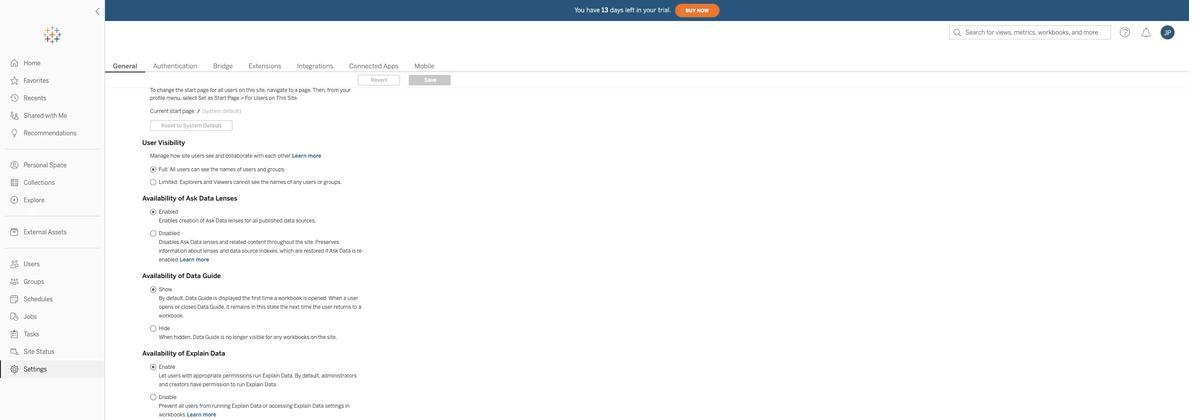 Task type: locate. For each thing, give the bounding box(es) containing it.
2 vertical spatial learn
[[187, 412, 202, 418]]

1 vertical spatial all
[[253, 218, 258, 224]]

this inside to change the start page for all users on this site, navigate to a page. then, from your profile menu, select set as start page > for users on this site.
[[246, 87, 255, 93]]

hide
[[159, 325, 170, 332]]

0 vertical spatial when
[[329, 295, 343, 301]]

1 vertical spatial site.
[[327, 334, 337, 340]]

2 vertical spatial or
[[263, 403, 268, 409]]

lenses inside enabled enables creation of ask data lenses for all published data sources.
[[228, 218, 244, 224]]

see up 'full: all users can see the names of users and groups.'
[[206, 153, 214, 159]]

lenses up related on the bottom left of the page
[[228, 218, 244, 224]]

3 by text only_f5he34f image from the top
[[11, 278, 18, 286]]

by text only_f5he34f image for recents
[[11, 94, 18, 102]]

1 vertical spatial guide
[[198, 295, 212, 301]]

jobs link
[[0, 308, 105, 325]]

availability
[[142, 194, 177, 202], [142, 272, 177, 280], [142, 350, 177, 357]]

enabled
[[159, 209, 178, 215]]

longer
[[233, 334, 248, 340]]

by text only_f5he34f image left home
[[11, 59, 18, 67]]

by text only_f5he34f image for site status
[[11, 348, 18, 356]]

0 horizontal spatial user
[[322, 304, 333, 310]]

by text only_f5he34f image for collections
[[11, 179, 18, 187]]

with inside enable let users with appropriate permissions run explain data. by default, administrators and creators have permission to run explain data.
[[182, 373, 192, 379]]

2 by text only_f5he34f image from the top
[[11, 77, 18, 85]]

data inside enabled enables creation of ask data lenses for all published data sources.
[[216, 218, 227, 224]]

users link
[[0, 255, 105, 273]]

1 horizontal spatial site.
[[327, 334, 337, 340]]

by text only_f5he34f image left 'personal'
[[11, 161, 18, 169]]

names up viewers
[[220, 166, 236, 173]]

appropriate
[[193, 373, 222, 379]]

1 by text only_f5he34f image from the top
[[11, 112, 18, 120]]

your right then,
[[340, 87, 351, 93]]

can
[[191, 166, 200, 173]]

on
[[239, 87, 245, 93], [269, 95, 275, 101], [311, 334, 317, 340]]

0 vertical spatial your
[[644, 6, 657, 14]]

1 vertical spatial learn more
[[187, 412, 216, 418]]

0 horizontal spatial your
[[340, 87, 351, 93]]

as
[[208, 95, 213, 101]]

by text only_f5he34f image left schedules
[[11, 295, 18, 303]]

1 horizontal spatial data
[[284, 218, 295, 224]]

names down other.
[[270, 179, 286, 185]]

1 horizontal spatial names
[[270, 179, 286, 185]]

explorers
[[180, 179, 202, 185]]

by text only_f5he34f image
[[11, 112, 18, 120], [11, 228, 18, 236], [11, 278, 18, 286], [11, 295, 18, 303], [11, 330, 18, 338], [11, 348, 18, 356]]

sub-spaces tab list
[[105, 61, 1190, 73]]

then,
[[313, 87, 326, 93]]

0 horizontal spatial when
[[159, 334, 173, 340]]

0 vertical spatial availability
[[142, 194, 177, 202]]

is left re-
[[352, 248, 356, 254]]

explain up the accessing
[[263, 373, 280, 379]]

0 vertical spatial by
[[159, 295, 165, 301]]

by text only_f5he34f image for tasks
[[11, 330, 18, 338]]

the inside the hide when hidden, data guide is no longer visible for any workbooks on the site.
[[318, 334, 326, 340]]

learn more down about
[[180, 257, 209, 263]]

by inside 'show by default, data guide is displayed the first time a workbook is opened. when a user opens or closes data guide, it remains in this state the next time the user returns to a workbook.'
[[159, 295, 165, 301]]

availability of data guide option group
[[150, 285, 365, 342]]

time
[[262, 295, 273, 301], [301, 304, 312, 310]]

by text only_f5he34f image inside home "link"
[[11, 59, 18, 67]]

learn more for ask
[[180, 257, 209, 263]]

0 vertical spatial data
[[284, 218, 295, 224]]

explain
[[186, 350, 209, 357], [263, 373, 280, 379], [246, 381, 264, 388], [232, 403, 249, 409], [294, 403, 311, 409]]

1 horizontal spatial or
[[263, 403, 268, 409]]

learn more down running
[[187, 412, 216, 418]]

availability up "enabled"
[[142, 194, 177, 202]]

by text only_f5he34f image inside tasks link
[[11, 330, 18, 338]]

1 horizontal spatial users
[[254, 95, 268, 101]]

by text only_f5he34f image inside favorites link
[[11, 77, 18, 85]]

by text only_f5he34f image left jobs
[[11, 313, 18, 321]]

1 vertical spatial learn more link
[[180, 256, 210, 263]]

0 vertical spatial any
[[293, 179, 302, 185]]

of down enabled.
[[178, 272, 185, 280]]

0 vertical spatial start
[[185, 87, 196, 93]]

content
[[248, 239, 266, 245]]

for
[[210, 87, 217, 93], [245, 218, 252, 224], [266, 334, 272, 340]]

from left running
[[199, 403, 211, 409]]

learn more link for availability of ask data lenses
[[180, 256, 210, 263]]

1 vertical spatial time
[[301, 304, 312, 310]]

and inside enable let users with appropriate permissions run explain data. by default, administrators and creators have permission to run explain data.
[[159, 381, 168, 388]]

all inside to change the start page for all users on this site, navigate to a page. then, from your profile menu, select set as start page > for users on this site.
[[218, 87, 223, 93]]

trial.
[[659, 6, 672, 14]]

by text only_f5he34f image for external assets
[[11, 228, 18, 236]]

the up menu,
[[176, 87, 184, 93]]

to down permissions
[[231, 381, 236, 388]]

manage
[[150, 153, 169, 159]]

explain down permissions
[[246, 381, 264, 388]]

guide
[[203, 272, 221, 280], [198, 295, 212, 301], [205, 334, 220, 340]]

3 by text only_f5he34f image from the top
[[11, 94, 18, 102]]

to up site.
[[289, 87, 294, 93]]

run
[[253, 373, 262, 379], [237, 381, 245, 388]]

learn more link inside availability of ask data lenses option group
[[180, 256, 210, 263]]

current start page: / (system default)
[[150, 108, 242, 114]]

displayed
[[219, 295, 241, 301]]

user up the 'returns'
[[348, 295, 358, 301]]

users inside to change the start page for all users on this site, navigate to a page. then, from your profile menu, select set as start page > for users on this site.
[[254, 95, 268, 101]]

learn inside availability of ask data lenses option group
[[180, 257, 195, 263]]

1 horizontal spatial when
[[329, 295, 343, 301]]

with left each
[[254, 153, 264, 159]]

by text only_f5he34f image for schedules
[[11, 295, 18, 303]]

by text only_f5he34f image left groups
[[11, 278, 18, 286]]

external assets link
[[0, 223, 105, 241]]

0 vertical spatial learn more link
[[292, 152, 322, 159]]

ask up about
[[180, 239, 189, 245]]

1 vertical spatial have
[[190, 381, 202, 388]]

0 vertical spatial on
[[239, 87, 245, 93]]

hide when hidden, data guide is no longer visible for any workbooks on the site.
[[159, 325, 337, 340]]

and up 'full: all users can see the names of users and groups.'
[[215, 153, 224, 159]]

4 by text only_f5he34f image from the top
[[11, 295, 18, 303]]

when down hide
[[159, 334, 173, 340]]

by text only_f5he34f image left collections on the top left of the page
[[11, 179, 18, 187]]

explain right running
[[232, 403, 249, 409]]

by down workbooks
[[295, 373, 301, 379]]

from inside prevent all users from running explain data or accessing explain data settings in workbooks.
[[199, 403, 211, 409]]

1 vertical spatial when
[[159, 334, 173, 340]]

any inside user visibility option group
[[293, 179, 302, 185]]

data.
[[281, 373, 294, 379], [265, 381, 278, 388]]

on left this
[[269, 95, 275, 101]]

1 by text only_f5he34f image from the top
[[11, 59, 18, 67]]

7 by text only_f5he34f image from the top
[[11, 196, 18, 204]]

0 horizontal spatial start
[[170, 108, 181, 114]]

see
[[206, 153, 214, 159], [201, 166, 210, 173], [252, 179, 260, 185]]

main content
[[105, 44, 1190, 420]]

by text only_f5he34f image inside recents link
[[11, 94, 18, 102]]

days
[[611, 6, 624, 14]]

menu,
[[167, 95, 182, 101]]

0 horizontal spatial this
[[246, 87, 255, 93]]

9 by text only_f5he34f image from the top
[[11, 313, 18, 321]]

1 vertical spatial users
[[24, 261, 40, 268]]

0 vertical spatial all
[[218, 87, 223, 93]]

main navigation. press the up and down arrow keys to access links. element
[[0, 54, 105, 378]]

1 vertical spatial by
[[295, 373, 301, 379]]

1 vertical spatial any
[[274, 334, 282, 340]]

0 horizontal spatial data
[[230, 248, 241, 254]]

1 vertical spatial this
[[257, 304, 266, 310]]

learn more link down about
[[180, 256, 210, 263]]

2 vertical spatial for
[[266, 334, 272, 340]]

guide up displayed
[[203, 272, 221, 280]]

on inside the hide when hidden, data guide is no longer visible for any workbooks on the site.
[[311, 334, 317, 340]]

on up >
[[239, 87, 245, 93]]

see right cannot
[[252, 179, 260, 185]]

page:
[[183, 108, 196, 114]]

start down menu,
[[170, 108, 181, 114]]

to inside 'show by default, data guide is displayed the first time a workbook is opened. when a user opens or closes data guide, it remains in this state the next time the user returns to a workbook.'
[[353, 304, 358, 310]]

0 vertical spatial users
[[254, 95, 268, 101]]

run right permissions
[[253, 373, 262, 379]]

site. up restored
[[305, 239, 314, 245]]

0 horizontal spatial users
[[24, 261, 40, 268]]

guide inside the hide when hidden, data guide is no longer visible for any workbooks on the site.
[[205, 334, 220, 340]]

of down hidden,
[[178, 350, 185, 357]]

0 horizontal spatial time
[[262, 295, 273, 301]]

start inside to change the start page for all users on this site, navigate to a page. then, from your profile menu, select set as start page > for users on this site.
[[185, 87, 196, 93]]

(system
[[202, 108, 222, 114]]

reset to system default
[[161, 123, 222, 129]]

ask down 'explorers'
[[186, 194, 198, 202]]

2 horizontal spatial in
[[637, 6, 642, 14]]

5 by text only_f5he34f image from the top
[[11, 161, 18, 169]]

by text only_f5he34f image for users
[[11, 260, 18, 268]]

1 horizontal spatial this
[[257, 304, 266, 310]]

by text only_f5he34f image left explore
[[11, 196, 18, 204]]

1 vertical spatial lenses
[[203, 239, 218, 245]]

when inside the hide when hidden, data guide is no longer visible for any workbooks on the site.
[[159, 334, 173, 340]]

4 by text only_f5he34f image from the top
[[11, 129, 18, 137]]

in right left
[[637, 6, 642, 14]]

to inside button
[[177, 123, 182, 129]]

site.
[[305, 239, 314, 245], [327, 334, 337, 340]]

have left 13
[[587, 6, 600, 14]]

by text only_f5he34f image inside settings link
[[11, 365, 18, 373]]

data
[[199, 194, 214, 202], [216, 218, 227, 224], [190, 239, 202, 245], [340, 248, 351, 254], [186, 272, 201, 280], [186, 295, 197, 301], [198, 304, 209, 310], [193, 334, 204, 340], [211, 350, 225, 357], [250, 403, 262, 409], [313, 403, 324, 409]]

2 horizontal spatial for
[[266, 334, 272, 340]]

0 vertical spatial names
[[220, 166, 236, 173]]

site. inside the hide when hidden, data guide is no longer visible for any workbooks on the site.
[[327, 334, 337, 340]]

0 vertical spatial have
[[587, 6, 600, 14]]

the right cannot
[[261, 179, 269, 185]]

site
[[182, 153, 190, 159]]

6 by text only_f5he34f image from the top
[[11, 179, 18, 187]]

by text only_f5he34f image for recommendations
[[11, 129, 18, 137]]

1 vertical spatial user
[[322, 304, 333, 310]]

data up about
[[190, 239, 202, 245]]

the up the are
[[296, 239, 303, 245]]

2 vertical spatial guide
[[205, 334, 220, 340]]

profile
[[150, 95, 165, 101]]

which
[[280, 248, 294, 254]]

a
[[295, 87, 298, 93], [274, 295, 277, 301], [344, 295, 347, 301], [359, 304, 362, 310]]

and left related on the bottom left of the page
[[219, 239, 228, 245]]

by text only_f5he34f image inside site status link
[[11, 348, 18, 356]]

site,
[[256, 87, 266, 93]]

by text only_f5he34f image left tasks
[[11, 330, 18, 338]]

13
[[602, 6, 609, 14]]

0 vertical spatial guide
[[203, 272, 221, 280]]

by text only_f5he34f image inside shared with me link
[[11, 112, 18, 120]]

2 by text only_f5he34f image from the top
[[11, 228, 18, 236]]

to
[[289, 87, 294, 93], [177, 123, 182, 129], [353, 304, 358, 310], [231, 381, 236, 388]]

data
[[284, 218, 295, 224], [230, 248, 241, 254]]

0 horizontal spatial data.
[[265, 381, 278, 388]]

when up the 'returns'
[[329, 295, 343, 301]]

your inside to change the start page for all users on this site, navigate to a page. then, from your profile menu, select set as start page > for users on this site.
[[340, 87, 351, 93]]

0 horizontal spatial any
[[274, 334, 282, 340]]

in inside 'show by default, data guide is displayed the first time a workbook is opened. when a user opens or closes data guide, it remains in this state the next time the user returns to a workbook.'
[[251, 304, 256, 310]]

schedules
[[24, 296, 53, 303]]

bridge
[[213, 62, 233, 70]]

have inside enable let users with appropriate permissions run explain data. by default, administrators and creators have permission to run explain data.
[[190, 381, 202, 388]]

0 vertical spatial default,
[[166, 295, 184, 301]]

1 availability from the top
[[142, 194, 177, 202]]

buy now
[[686, 8, 709, 13]]

this down the first
[[257, 304, 266, 310]]

by text only_f5he34f image inside the schedules link
[[11, 295, 18, 303]]

this
[[246, 87, 255, 93], [257, 304, 266, 310]]

more inside availability of ask data lenses option group
[[196, 257, 209, 263]]

more inside availability of explain data option group
[[203, 412, 216, 418]]

0 horizontal spatial site.
[[305, 239, 314, 245]]

1 horizontal spatial data.
[[281, 373, 294, 379]]

more down running
[[203, 412, 216, 418]]

by text only_f5he34f image left the external
[[11, 228, 18, 236]]

1 vertical spatial data.
[[265, 381, 278, 388]]

learn more link down running
[[187, 411, 217, 418]]

users inside main navigation. press the up and down arrow keys to access links. element
[[24, 261, 40, 268]]

explore link
[[0, 191, 105, 209]]

hidden,
[[174, 334, 192, 340]]

by text only_f5he34f image left recents
[[11, 94, 18, 102]]

start up select
[[185, 87, 196, 93]]

users right site
[[191, 153, 205, 159]]

by text only_f5he34f image inside external assets link
[[11, 228, 18, 236]]

1 vertical spatial your
[[340, 87, 351, 93]]

1 horizontal spatial start
[[185, 87, 196, 93]]

learn more link inside availability of explain data option group
[[187, 411, 217, 418]]

user
[[348, 295, 358, 301], [322, 304, 333, 310]]

0 vertical spatial with
[[45, 112, 57, 120]]

navigation
[[105, 60, 1190, 73]]

0 vertical spatial user
[[348, 295, 358, 301]]

workbook.
[[159, 313, 184, 319]]

by text only_f5he34f image inside explore link
[[11, 196, 18, 204]]

the right workbooks
[[318, 334, 326, 340]]

1 horizontal spatial in
[[346, 403, 350, 409]]

data down related on the bottom left of the page
[[230, 248, 241, 254]]

2 vertical spatial availability
[[142, 350, 177, 357]]

personal
[[24, 162, 48, 169]]

learn more inside availability of explain data option group
[[187, 412, 216, 418]]

with up creators
[[182, 373, 192, 379]]

0 vertical spatial lenses
[[228, 218, 244, 224]]

2 vertical spatial with
[[182, 373, 192, 379]]

/
[[197, 108, 201, 114]]

users
[[225, 87, 238, 93], [191, 153, 205, 159], [177, 166, 190, 173], [243, 166, 256, 173], [303, 179, 316, 185], [168, 373, 181, 379], [185, 403, 198, 409]]

navigation containing general
[[105, 60, 1190, 73]]

5 by text only_f5he34f image from the top
[[11, 330, 18, 338]]

navigation panel element
[[0, 26, 105, 378]]

shared with me link
[[0, 107, 105, 124]]

to right reset
[[177, 123, 182, 129]]

by text only_f5he34f image inside jobs link
[[11, 313, 18, 321]]

1 vertical spatial for
[[245, 218, 252, 224]]

lenses right about
[[203, 248, 219, 254]]

more for availability of ask data lenses
[[196, 257, 209, 263]]

apps
[[384, 62, 399, 70]]

0 vertical spatial run
[[253, 373, 262, 379]]

learn inside availability of explain data option group
[[187, 412, 202, 418]]

permission
[[203, 381, 230, 388]]

default, left administrators at the bottom left of page
[[303, 373, 320, 379]]

users up sources.
[[303, 179, 316, 185]]

site. inside disables ask data lenses and related content throughout the site. preserves information about lenses and data source indexes, which are restored if ask data is re- enabled.
[[305, 239, 314, 245]]

page
[[228, 95, 240, 101]]

1 horizontal spatial have
[[587, 6, 600, 14]]

settings
[[325, 403, 344, 409]]

by text only_f5he34f image left site
[[11, 348, 18, 356]]

is left no
[[221, 334, 225, 340]]

system
[[183, 123, 202, 129]]

learn more inside availability of ask data lenses option group
[[180, 257, 209, 263]]

or inside prevent all users from running explain data or accessing explain data settings in workbooks.
[[263, 403, 268, 409]]

by text only_f5he34f image left recommendations on the top of the page
[[11, 129, 18, 137]]

0 vertical spatial site.
[[305, 239, 314, 245]]

time right the next on the bottom
[[301, 304, 312, 310]]

by text only_f5he34f image inside collections "link"
[[11, 179, 18, 187]]

by text only_f5he34f image left settings
[[11, 365, 18, 373]]

have
[[587, 6, 600, 14], [190, 381, 202, 388]]

time up state
[[262, 295, 273, 301]]

more for availability of explain data
[[203, 412, 216, 418]]

1 vertical spatial data
[[230, 248, 241, 254]]

1 vertical spatial in
[[251, 304, 256, 310]]

with inside main navigation. press the up and down arrow keys to access links. element
[[45, 112, 57, 120]]

by text only_f5he34f image inside users link
[[11, 260, 18, 268]]

availability up enable on the left bottom of the page
[[142, 350, 177, 357]]

limited: explorers and viewers cannot see the names of any users or groups.
[[159, 179, 342, 185]]

user
[[142, 139, 157, 147]]

by text only_f5he34f image inside the 'groups' link
[[11, 278, 18, 286]]

0 horizontal spatial in
[[251, 304, 256, 310]]

1 vertical spatial or
[[175, 304, 180, 310]]

learn for availability of ask data lenses
[[180, 257, 195, 263]]

more
[[308, 153, 322, 159], [196, 257, 209, 263], [203, 412, 216, 418]]

for right 'visible'
[[266, 334, 272, 340]]

data right hidden,
[[193, 334, 204, 340]]

this up for
[[246, 87, 255, 93]]

1 vertical spatial learn
[[180, 257, 195, 263]]

2 availability from the top
[[142, 272, 177, 280]]

1 horizontal spatial time
[[301, 304, 312, 310]]

1 horizontal spatial by
[[295, 373, 301, 379]]

6 by text only_f5he34f image from the top
[[11, 348, 18, 356]]

availability for availability of data guide
[[142, 272, 177, 280]]

by text only_f5he34f image inside personal space link
[[11, 161, 18, 169]]

and down let
[[159, 381, 168, 388]]

by
[[159, 295, 165, 301], [295, 373, 301, 379]]

status
[[36, 348, 54, 356]]

explain right the accessing
[[294, 403, 311, 409]]

data right closes
[[198, 304, 209, 310]]

by text only_f5he34f image for shared with me
[[11, 112, 18, 120]]

1 horizontal spatial on
[[269, 95, 275, 101]]

learn for availability of explain data
[[187, 412, 202, 418]]

0 vertical spatial more
[[308, 153, 322, 159]]

users inside to change the start page for all users on this site, navigate to a page. then, from your profile menu, select set as start page > for users on this site.
[[225, 87, 238, 93]]

learn
[[292, 153, 307, 159], [180, 257, 195, 263], [187, 412, 202, 418]]

to
[[150, 87, 156, 93]]

any
[[293, 179, 302, 185], [274, 334, 282, 340]]

data left sources.
[[284, 218, 295, 224]]

1 horizontal spatial user
[[348, 295, 358, 301]]

0 horizontal spatial run
[[237, 381, 245, 388]]

running
[[212, 403, 231, 409]]

1 vertical spatial availability
[[142, 272, 177, 280]]

the left the next on the bottom
[[280, 304, 288, 310]]

availability up show
[[142, 272, 177, 280]]

to right the 'returns'
[[353, 304, 358, 310]]

0 vertical spatial groups.
[[268, 166, 286, 173]]

by text only_f5he34f image
[[11, 59, 18, 67], [11, 77, 18, 85], [11, 94, 18, 102], [11, 129, 18, 137], [11, 161, 18, 169], [11, 179, 18, 187], [11, 196, 18, 204], [11, 260, 18, 268], [11, 313, 18, 321], [11, 365, 18, 373]]

in right settings
[[346, 403, 350, 409]]

availability for availability of explain data
[[142, 350, 177, 357]]

by text only_f5he34f image inside recommendations link
[[11, 129, 18, 137]]

1 horizontal spatial any
[[293, 179, 302, 185]]

0 horizontal spatial or
[[175, 304, 180, 310]]

3 availability from the top
[[142, 350, 177, 357]]

recommendations link
[[0, 124, 105, 142]]

10 by text only_f5he34f image from the top
[[11, 365, 18, 373]]

visibility
[[158, 139, 185, 147]]

0 horizontal spatial on
[[239, 87, 245, 93]]

start
[[214, 95, 227, 101]]

ask right creation
[[206, 218, 215, 224]]

guide inside 'show by default, data guide is displayed the first time a workbook is opened. when a user opens or closes data guide, it remains in this state the next time the user returns to a workbook.'
[[198, 295, 212, 301]]

1 vertical spatial with
[[254, 153, 264, 159]]

data inside disables ask data lenses and related content throughout the site. preserves information about lenses and data source indexes, which are restored if ask data is re- enabled.
[[230, 248, 241, 254]]

groups link
[[0, 273, 105, 290]]

or inside 'show by default, data guide is displayed the first time a workbook is opened. when a user opens or closes data guide, it remains in this state the next time the user returns to a workbook.'
[[175, 304, 180, 310]]

returns
[[334, 304, 351, 310]]

accessing
[[269, 403, 293, 409]]

2 vertical spatial more
[[203, 412, 216, 418]]

1 vertical spatial run
[[237, 381, 245, 388]]

8 by text only_f5he34f image from the top
[[11, 260, 18, 268]]

1 vertical spatial from
[[199, 403, 211, 409]]

all up the workbooks.
[[179, 403, 184, 409]]

more right other.
[[308, 153, 322, 159]]

data inside enabled enables creation of ask data lenses for all published data sources.
[[284, 218, 295, 224]]

0 horizontal spatial from
[[199, 403, 211, 409]]

1 vertical spatial on
[[269, 95, 275, 101]]

of right creation
[[200, 218, 205, 224]]

2 horizontal spatial or
[[318, 179, 323, 185]]

0 vertical spatial or
[[318, 179, 323, 185]]

reset
[[161, 123, 175, 129]]

data left re-
[[340, 248, 351, 254]]

users up groups
[[24, 261, 40, 268]]



Task type: describe. For each thing, give the bounding box(es) containing it.
0 horizontal spatial groups.
[[268, 166, 286, 173]]

of up "enabled"
[[178, 194, 185, 202]]

of inside enabled enables creation of ask data lenses for all published data sources.
[[200, 218, 205, 224]]

you
[[575, 6, 585, 14]]

shared
[[24, 112, 44, 120]]

site status
[[24, 348, 54, 356]]

show by default, data guide is displayed the first time a workbook is opened. when a user opens or closes data guide, it remains in this state the next time the user returns to a workbook.
[[159, 286, 362, 319]]

for inside to change the start page for all users on this site, navigate to a page. then, from your profile menu, select set as start page > for users on this site.
[[210, 87, 217, 93]]

this inside 'show by default, data guide is displayed the first time a workbook is opened. when a user opens or closes data guide, it remains in this state the next time the user returns to a workbook.'
[[257, 304, 266, 310]]

by text only_f5he34f image for favorites
[[11, 77, 18, 85]]

main content containing general
[[105, 44, 1190, 420]]

the left the first
[[243, 295, 250, 301]]

extensions
[[249, 62, 282, 70]]

settings link
[[0, 360, 105, 378]]

page
[[197, 87, 209, 93]]

1 horizontal spatial run
[[253, 373, 262, 379]]

of down other.
[[287, 179, 292, 185]]

by text only_f5he34f image for personal space
[[11, 161, 18, 169]]

a up state
[[274, 295, 277, 301]]

the down opened.
[[313, 304, 321, 310]]

to inside to change the start page for all users on this site, navigate to a page. then, from your profile menu, select set as start page > for users on this site.
[[289, 87, 294, 93]]

by inside enable let users with appropriate permissions run explain data. by default, administrators and creators have permission to run explain data.
[[295, 373, 301, 379]]

any inside the hide when hidden, data guide is no longer visible for any workbooks on the site.
[[274, 334, 282, 340]]

or inside user visibility option group
[[318, 179, 323, 185]]

indexes,
[[259, 248, 279, 254]]

users up limited: explorers and viewers cannot see the names of any users or groups.
[[243, 166, 256, 173]]

collections
[[24, 179, 55, 187]]

0 vertical spatial learn
[[292, 153, 307, 159]]

for inside the hide when hidden, data guide is no longer visible for any workbooks on the site.
[[266, 334, 272, 340]]

of up cannot
[[237, 166, 242, 173]]

availability of explain data option group
[[150, 363, 365, 419]]

1 vertical spatial start
[[170, 108, 181, 114]]

tasks link
[[0, 325, 105, 343]]

data left lenses
[[199, 194, 214, 202]]

each
[[265, 153, 277, 159]]

explain down hidden,
[[186, 350, 209, 357]]

current
[[150, 108, 169, 114]]

in inside prevent all users from running explain data or accessing explain data settings in workbooks.
[[346, 403, 350, 409]]

2 vertical spatial see
[[252, 179, 260, 185]]

a up the 'returns'
[[344, 295, 347, 301]]

0 horizontal spatial names
[[220, 166, 236, 173]]

state
[[267, 304, 279, 310]]

and left viewers
[[204, 179, 213, 185]]

default, inside enable let users with appropriate permissions run explain data. by default, administrators and creators have permission to run explain data.
[[303, 373, 320, 379]]

workbooks
[[284, 334, 310, 340]]

groups
[[24, 278, 44, 286]]

next
[[289, 304, 300, 310]]

by text only_f5he34f image for groups
[[11, 278, 18, 286]]

availability of explain data
[[142, 350, 225, 357]]

no
[[226, 334, 232, 340]]

disables ask data lenses and related content throughout the site. preserves information about lenses and data source indexes, which are restored if ask data is re- enabled.
[[159, 239, 364, 263]]

is inside the hide when hidden, data guide is no longer visible for any workbooks on the site.
[[221, 334, 225, 340]]

by text only_f5he34f image for home
[[11, 59, 18, 67]]

home
[[24, 60, 41, 67]]

authentication
[[153, 62, 198, 70]]

other.
[[278, 153, 292, 159]]

this
[[276, 95, 286, 101]]

ask right if
[[330, 248, 338, 254]]

is left opened.
[[303, 295, 307, 301]]

recents
[[24, 95, 46, 102]]

manage how site users see and collaborate with each other. learn more
[[150, 153, 322, 159]]

opens
[[159, 304, 174, 310]]

favorites link
[[0, 72, 105, 89]]

sources.
[[296, 218, 316, 224]]

for inside enabled enables creation of ask data lenses for all published data sources.
[[245, 218, 252, 224]]

and left source
[[220, 248, 229, 254]]

learn more link for availability of explain data
[[187, 411, 217, 418]]

first
[[252, 295, 261, 301]]

when inside 'show by default, data guide is displayed the first time a workbook is opened. when a user opens or closes data guide, it remains in this state the next time the user returns to a workbook.'
[[329, 295, 343, 301]]

restored
[[304, 248, 324, 254]]

preserves
[[316, 239, 339, 245]]

data inside the hide when hidden, data guide is no longer visible for any workbooks on the site.
[[193, 334, 204, 340]]

to inside enable let users with appropriate permissions run explain data. by default, administrators and creators have permission to run explain data.
[[231, 381, 236, 388]]

data up appropriate
[[211, 350, 225, 357]]

users right all
[[177, 166, 190, 173]]

published
[[259, 218, 283, 224]]

and down each
[[257, 166, 266, 173]]

by text only_f5he34f image for settings
[[11, 365, 18, 373]]

prevent all users from running explain data or accessing explain data settings in workbooks.
[[159, 403, 350, 418]]

permissions
[[223, 373, 252, 379]]

availability of ask data lenses option group
[[150, 208, 365, 264]]

guide for no
[[205, 334, 220, 340]]

by text only_f5he34f image for explore
[[11, 196, 18, 204]]

external assets
[[24, 229, 67, 236]]

personal space
[[24, 162, 67, 169]]

data left the accessing
[[250, 403, 262, 409]]

users inside enable let users with appropriate permissions run explain data. by default, administrators and creators have permission to run explain data.
[[168, 373, 181, 379]]

all inside prevent all users from running explain data or accessing explain data settings in workbooks.
[[179, 403, 184, 409]]

now
[[698, 8, 709, 13]]

a right the 'returns'
[[359, 304, 362, 310]]

limited:
[[159, 179, 179, 185]]

connected apps
[[349, 62, 399, 70]]

see for and
[[206, 153, 214, 159]]

lenses
[[216, 194, 237, 202]]

you have 13 days left in your trial.
[[575, 6, 672, 14]]

integrations
[[297, 62, 334, 70]]

is inside disables ask data lenses and related content throughout the site. preserves information about lenses and data source indexes, which are restored if ask data is re- enabled.
[[352, 248, 356, 254]]

reset to system default button
[[150, 120, 233, 131]]

the inside disables ask data lenses and related content throughout the site. preserves information about lenses and data source indexes, which are restored if ask data is re- enabled.
[[296, 239, 303, 245]]

data up closes
[[186, 295, 197, 301]]

data down about
[[186, 272, 201, 280]]

1 horizontal spatial your
[[644, 6, 657, 14]]

1 horizontal spatial groups.
[[324, 179, 342, 185]]

by text only_f5he34f image for jobs
[[11, 313, 18, 321]]

1 vertical spatial names
[[270, 179, 286, 185]]

all inside enabled enables creation of ask data lenses for all published data sources.
[[253, 218, 258, 224]]

full: all users can see the names of users and groups.
[[159, 166, 286, 173]]

information
[[159, 248, 187, 254]]

Search for views, metrics, workbooks, and more text field
[[950, 25, 1112, 39]]

learn more for explain
[[187, 412, 216, 418]]

to change the start page for all users on this site, navigate to a page. then, from your profile menu, select set as start page > for users on this site.
[[150, 87, 351, 101]]

external
[[24, 229, 47, 236]]

0 vertical spatial data.
[[281, 373, 294, 379]]

disables
[[159, 239, 179, 245]]

mobile
[[415, 62, 435, 70]]

the inside to change the start page for all users on this site, navigate to a page. then, from your profile menu, select set as start page > for users on this site.
[[176, 87, 184, 93]]

the up viewers
[[211, 166, 219, 173]]

availability for availability of ask data lenses
[[142, 194, 177, 202]]

users inside prevent all users from running explain data or accessing explain data settings in workbooks.
[[185, 403, 198, 409]]

how
[[171, 153, 180, 159]]

2 vertical spatial lenses
[[203, 248, 219, 254]]

ask inside enabled enables creation of ask data lenses for all published data sources.
[[206, 218, 215, 224]]

viewers
[[214, 179, 232, 185]]

collaborate
[[226, 153, 253, 159]]

enabled enables creation of ask data lenses for all published data sources.
[[159, 209, 316, 224]]

a inside to change the start page for all users on this site, navigate to a page. then, from your profile menu, select set as start page > for users on this site.
[[295, 87, 298, 93]]

general
[[113, 62, 137, 70]]

data left settings
[[313, 403, 324, 409]]

default, inside 'show by default, data guide is displayed the first time a workbook is opened. when a user opens or closes data guide, it remains in this state the next time the user returns to a workbook.'
[[166, 295, 184, 301]]

personal space link
[[0, 156, 105, 174]]

throughout
[[267, 239, 294, 245]]

home link
[[0, 54, 105, 72]]

from inside to change the start page for all users on this site, navigate to a page. then, from your profile menu, select set as start page > for users on this site.
[[327, 87, 339, 93]]

settings
[[24, 366, 47, 373]]

recents link
[[0, 89, 105, 107]]

related
[[230, 239, 246, 245]]

cannot
[[234, 179, 250, 185]]

/ link
[[197, 108, 201, 115]]

collections link
[[0, 174, 105, 191]]

see for the
[[201, 166, 210, 173]]

disabled
[[159, 230, 180, 237]]

guide for displayed
[[198, 295, 212, 301]]

left
[[626, 6, 635, 14]]

explore
[[24, 197, 45, 204]]

if
[[325, 248, 328, 254]]

change
[[157, 87, 174, 93]]

>
[[241, 95, 244, 101]]

assets
[[48, 229, 67, 236]]

favorites
[[24, 77, 49, 85]]

visible
[[249, 334, 265, 340]]

site.
[[288, 95, 298, 101]]

availability of data guide
[[142, 272, 221, 280]]

is up guide,
[[213, 295, 217, 301]]

show
[[159, 286, 172, 293]]

user visibility option group
[[150, 165, 365, 187]]

0 vertical spatial in
[[637, 6, 642, 14]]

availability of ask data lenses
[[142, 194, 237, 202]]



Task type: vqa. For each thing, say whether or not it's contained in the screenshot.
1
no



